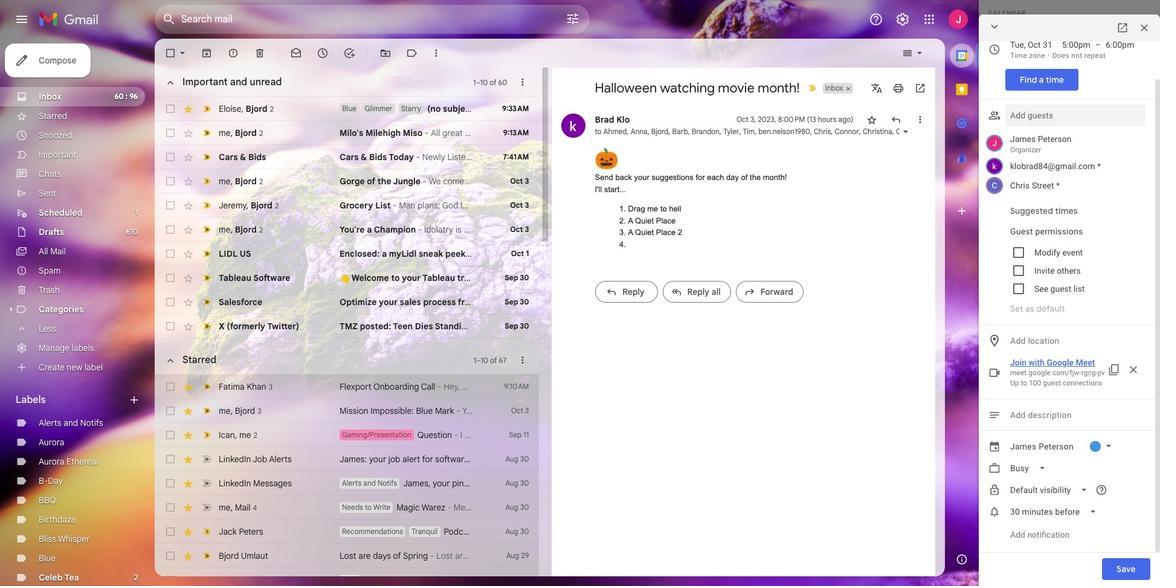 Task type: vqa. For each thing, say whether or not it's contained in the screenshot.


Task type: locate. For each thing, give the bounding box(es) containing it.
miso
[[403, 128, 423, 138]]

1 horizontal spatial alerts
[[269, 454, 292, 465]]

7 30 from the top
[[520, 527, 529, 536]]

1 for 1
[[135, 208, 138, 217]]

east
[[516, 454, 533, 465]]

onboarding
[[374, 381, 419, 392]]

brad
[[595, 114, 615, 125]]

row up mission
[[155, 375, 539, 399]]

tranquil
[[412, 527, 438, 536]]

your inside send back your suggestions for each day of the month! i'll start... drag me to hell a quiet place a quiet place 2
[[634, 173, 650, 182]]

blue link
[[39, 553, 56, 564]]

flexport onboarding call -
[[340, 381, 444, 392]]

james,
[[403, 478, 431, 489]]

60 left inbox section options icon
[[499, 78, 507, 87]]

labels
[[72, 343, 94, 354]]

advanced search options image
[[561, 7, 585, 31]]

30 for software
[[520, 273, 529, 282]]

jungle
[[393, 176, 421, 187]]

each
[[707, 173, 724, 182]]

mail right all
[[50, 246, 66, 257]]

7 row from the top
[[155, 242, 539, 266]]

for for suggestions
[[696, 173, 705, 182]]

alerts for alerts and notifs
[[39, 418, 61, 429]]

row containing lidl us
[[155, 242, 539, 266]]

30 down east
[[520, 479, 529, 488]]

Not starred checkbox
[[866, 114, 878, 126]]

11 row from the top
[[155, 375, 539, 399]]

aurora down aurora link
[[39, 456, 64, 467]]

notifs inside alerts and notifs james, your pin is 782820. please confirm your email address
[[378, 479, 397, 488]]

row up recommendations
[[155, 496, 539, 520]]

& for cars & bids today -
[[361, 152, 367, 163]]

and inside labels navigation
[[64, 418, 78, 429]]

5 row from the top
[[155, 193, 539, 218]]

fatima khan 3
[[219, 381, 273, 392]]

glimmer
[[365, 104, 393, 113]]

1 horizontal spatial tableau
[[423, 273, 455, 284]]

1 horizontal spatial notifs
[[378, 479, 397, 488]]

- right the miso
[[425, 128, 429, 138]]

row down recommendations
[[155, 544, 539, 568]]

and for alerts and notifs
[[64, 418, 78, 429]]

the inside send back your suggestions for each day of the month! i'll start... drag me to hell a quiet place a quiet place 2
[[750, 173, 761, 182]]

1 vertical spatial aurora
[[39, 456, 64, 467]]

2 inside ican , me 2
[[254, 431, 257, 440]]

gaming/presentation question -
[[342, 430, 461, 441]]

celeb tea link
[[39, 572, 79, 583]]

confirm
[[534, 478, 564, 489]]

1 left the 67
[[474, 356, 477, 365]]

0 horizontal spatial blue
[[39, 553, 56, 564]]

1 vertical spatial mail
[[235, 502, 251, 513]]

2 & from the left
[[361, 152, 367, 163]]

1 horizontal spatial mail
[[235, 502, 251, 513]]

row up milo's
[[155, 97, 539, 121]]

9 row from the top
[[155, 290, 581, 314]]

1 horizontal spatial blue
[[342, 104, 357, 113]]

0 horizontal spatial cars
[[219, 152, 238, 163]]

1 horizontal spatial starred
[[183, 354, 217, 366]]

0 horizontal spatial a
[[367, 224, 372, 235]]

0 horizontal spatial the
[[378, 176, 392, 187]]

all
[[712, 287, 721, 297]]

subject)
[[443, 103, 477, 114]]

1 vertical spatial –
[[477, 356, 481, 365]]

1 vertical spatial 60
[[114, 92, 124, 101]]

1 horizontal spatial important
[[183, 76, 228, 88]]

0 vertical spatial mail
[[50, 246, 66, 257]]

1 vertical spatial month!
[[763, 173, 787, 182]]

important inside button
[[183, 76, 228, 88]]

me up ican
[[219, 405, 231, 416]]

– left the 67
[[477, 356, 481, 365]]

row up grocery in the left of the page
[[155, 169, 539, 193]]

cars
[[219, 152, 238, 163], [340, 152, 359, 163]]

concrete
[[583, 321, 620, 332]]

30 for messages
[[520, 479, 529, 488]]

ago)
[[839, 115, 854, 124]]

champion
[[374, 224, 416, 235]]

trash link
[[39, 285, 60, 296]]

bjord down cars & bids
[[235, 176, 257, 186]]

sep for x (formerly twitter)
[[505, 322, 518, 331]]

aug for oranges
[[507, 575, 520, 585]]

bbq link
[[39, 495, 56, 506]]

me right ican
[[239, 429, 251, 440]]

write
[[373, 503, 391, 512]]

address
[[608, 478, 639, 489]]

blue inside starred tab panel
[[416, 406, 433, 416]]

to left hell
[[661, 204, 667, 213]]

b-day link
[[39, 476, 63, 487]]

your up sales
[[402, 273, 421, 284]]

13 row from the top
[[155, 423, 539, 447]]

2 vertical spatial sep 30
[[505, 322, 529, 331]]

oct 3, 2023, 8:00 pm (13 hours ago) cell
[[737, 114, 854, 126]]

2 horizontal spatial alerts
[[342, 479, 362, 488]]

0 vertical spatial a
[[628, 216, 633, 225]]

whisper
[[58, 534, 90, 545]]

2 for row containing eloise
[[270, 104, 274, 113]]

1 horizontal spatial bids
[[369, 152, 387, 163]]

0 vertical spatial aurora
[[39, 437, 64, 448]]

the right day
[[750, 173, 761, 182]]

notifs up write on the bottom left of the page
[[378, 479, 397, 488]]

pin
[[452, 478, 464, 489]]

2 for 16th row from the bottom of the halloween watching movie month! main content
[[259, 177, 263, 186]]

software
[[435, 454, 469, 465]]

2 inside jeremy , bjord 2
[[275, 201, 279, 210]]

4
[[253, 503, 257, 512]]

aug up aug 29
[[506, 527, 519, 536]]

tableau software
[[219, 273, 290, 284]]

linkedin down ican , me 2
[[219, 454, 251, 465]]

- right "list"
[[393, 200, 397, 211]]

aug down please at the bottom
[[506, 503, 519, 512]]

inbox up hours at the right of the page
[[826, 83, 844, 92]]

oct for gorge of the jungle -
[[510, 177, 523, 186]]

alerts for alerts and notifs james, your pin is 782820. please confirm your email address
[[342, 479, 362, 488]]

cars & bids
[[219, 152, 266, 163]]

1 for 1 – 10 of 60
[[473, 78, 476, 87]]

and for important and unread
[[230, 76, 247, 88]]

3 30 from the top
[[520, 322, 529, 331]]

bids for cars & bids
[[248, 152, 266, 163]]

delete image
[[254, 47, 266, 59]]

10 for 1 – 10 of 60
[[480, 78, 488, 87]]

0 vertical spatial important
[[183, 76, 228, 88]]

10 inside important and unread tab panel
[[480, 78, 488, 87]]

inbox button
[[823, 83, 845, 94]]

None search field
[[155, 5, 590, 34]]

settings image
[[896, 12, 910, 27]]

jacob
[[219, 575, 243, 586]]

of left the 67
[[490, 356, 497, 365]]

0 vertical spatial notifs
[[80, 418, 103, 429]]

bjord down jeremy , bjord 2
[[235, 224, 257, 235]]

me , bjord 2 for gorge
[[219, 176, 263, 186]]

-
[[425, 128, 429, 138], [416, 152, 420, 163], [423, 176, 427, 187], [393, 200, 397, 211], [418, 224, 422, 235], [438, 381, 442, 392], [456, 406, 460, 416], [454, 430, 458, 441], [448, 502, 452, 513], [430, 551, 434, 562], [398, 575, 402, 586]]

oct for grocery list -
[[510, 201, 523, 210]]

None checkbox
[[164, 47, 177, 59], [164, 103, 177, 115], [164, 151, 177, 163], [164, 175, 177, 187], [164, 248, 177, 260], [164, 405, 177, 417], [164, 453, 177, 465], [164, 574, 177, 586], [164, 47, 177, 59], [164, 103, 177, 115], [164, 151, 177, 163], [164, 175, 177, 187], [164, 248, 177, 260], [164, 405, 177, 417], [164, 453, 177, 465], [164, 574, 177, 586]]

oct inside starred tab panel
[[511, 406, 523, 415]]

send
[[595, 173, 613, 182]]

me up jack
[[219, 502, 231, 513]]

1 horizontal spatial a
[[382, 248, 387, 259]]

2 quiet from the top
[[635, 228, 654, 237]]

inbox inside labels navigation
[[39, 91, 62, 102]]

inbox inside button
[[826, 83, 844, 92]]

1 vertical spatial place
[[656, 228, 676, 237]]

of right day
[[741, 173, 748, 182]]

tmz posted: teen dies standing through car sunroof, hits concrete be... link
[[340, 320, 641, 332]]

2 vertical spatial me , bjord 2
[[219, 224, 263, 235]]

2 for 6th row
[[259, 225, 263, 234]]

mail inside starred tab panel
[[235, 502, 251, 513]]

inbox up starred link
[[39, 91, 62, 102]]

0 horizontal spatial mail
[[50, 246, 66, 257]]

me , bjord 2 up cars & bids
[[219, 127, 263, 138]]

1 vertical spatial notifs
[[378, 479, 397, 488]]

to left write on the bottom left of the page
[[365, 503, 372, 512]]

2 cars from the left
[[340, 152, 359, 163]]

forward link
[[736, 281, 804, 303]]

month! right day
[[763, 173, 787, 182]]

- right oranges
[[398, 575, 402, 586]]

0 vertical spatial place
[[656, 216, 676, 225]]

start...
[[604, 185, 626, 194]]

month! up 2023,
[[758, 80, 800, 96]]

60
[[499, 78, 507, 87], [114, 92, 124, 101]]

1 vertical spatial a
[[382, 248, 387, 259]]

aug 30 down please at the bottom
[[506, 503, 529, 512]]

👀 image
[[468, 250, 478, 260]]

optimize
[[340, 297, 377, 308]]

your left email
[[566, 478, 583, 489]]

needs to write magic warez -
[[342, 502, 454, 513]]

1 vertical spatial important
[[39, 149, 76, 160]]

1 vertical spatial quiet
[[635, 228, 654, 237]]

cars down milo's
[[340, 152, 359, 163]]

me , bjord 2 down cars & bids
[[219, 176, 263, 186]]

bliss whisper link
[[39, 534, 90, 545]]

0 horizontal spatial important
[[39, 149, 76, 160]]

and down labels heading on the left of the page
[[64, 418, 78, 429]]

alert
[[403, 454, 420, 465]]

toggle split pane mode image
[[902, 47, 914, 59]]

blue inside important and unread tab panel
[[342, 104, 357, 113]]

brad klo
[[595, 114, 630, 125]]

1 vertical spatial 10
[[481, 356, 489, 365]]

1 aug 30 from the top
[[506, 455, 529, 464]]

inbox
[[826, 83, 844, 92], [39, 91, 62, 102]]

aurora for aurora link
[[39, 437, 64, 448]]

inbox section options image
[[517, 76, 529, 88]]

0 horizontal spatial &
[[240, 152, 246, 163]]

important inside labels navigation
[[39, 149, 76, 160]]

row containing bjord umlaut
[[155, 544, 539, 568]]

alerts inside labels navigation
[[39, 418, 61, 429]]

- right the mark
[[456, 406, 460, 416]]

bjord down eloise , bjord 2
[[235, 127, 257, 138]]

row containing cars & bids
[[155, 145, 539, 169]]

umlaut
[[241, 551, 268, 562]]

row up "james:"
[[155, 423, 539, 447]]

2
[[270, 104, 274, 113], [259, 128, 263, 138], [259, 177, 263, 186], [275, 201, 279, 210], [259, 225, 263, 234], [678, 228, 683, 237], [254, 431, 257, 440], [134, 573, 138, 582]]

10 left inbox section options icon
[[480, 78, 488, 87]]

0 horizontal spatial tableau
[[219, 273, 251, 284]]

reply
[[688, 287, 710, 297]]

30 up 29
[[520, 527, 529, 536]]

1 horizontal spatial the
[[750, 173, 761, 182]]

–
[[476, 78, 480, 87], [477, 356, 481, 365]]

me for 16th row
[[219, 502, 231, 513]]

2 for second row from the top of the halloween watching movie month! main content
[[259, 128, 263, 138]]

notifs inside labels navigation
[[80, 418, 103, 429]]

2 sep 30 from the top
[[505, 297, 529, 306]]

2 vertical spatial alerts
[[342, 479, 362, 488]]

jeremy , bjord 2
[[219, 200, 279, 211]]

18 row from the top
[[155, 544, 539, 568]]

10 row from the top
[[155, 314, 641, 339]]

sep 30 for to
[[505, 297, 529, 306]]

1 vertical spatial sep 30
[[505, 297, 529, 306]]

17 row from the top
[[155, 520, 539, 544]]

1 horizontal spatial cars
[[340, 152, 359, 163]]

archive image
[[201, 47, 213, 59]]

of inside send back your suggestions for each day of the month! i'll start... drag me to hell a quiet place a quiet place 2
[[741, 173, 748, 182]]

me for 16th row from the bottom of the halloween watching movie month! main content
[[219, 176, 231, 186]]

2 vertical spatial blue
[[39, 553, 56, 564]]

19 row from the top
[[155, 568, 539, 586]]

1 bids from the left
[[248, 152, 266, 163]]

me up jeremy
[[219, 176, 231, 186]]

2 linkedin from the top
[[219, 478, 251, 489]]

1 horizontal spatial 60
[[499, 78, 507, 87]]

aug 30 up aug 29
[[506, 527, 529, 536]]

notifs for alerts and notifs
[[80, 418, 103, 429]]

🎃 image
[[595, 147, 618, 170]]

oct for mission impossible: blue mark -
[[511, 406, 523, 415]]

1 place from the top
[[656, 216, 676, 225]]

3 sep 30 from the top
[[505, 322, 529, 331]]

0 vertical spatial quiet
[[635, 216, 654, 225]]

tmz
[[340, 321, 358, 332]]

0 vertical spatial me , bjord 2
[[219, 127, 263, 138]]

None checkbox
[[164, 127, 177, 139], [164, 199, 177, 212], [164, 224, 177, 236], [164, 272, 177, 284], [164, 296, 177, 308], [164, 320, 177, 332], [164, 381, 177, 393], [164, 429, 177, 441], [164, 478, 177, 490], [164, 502, 177, 514], [164, 526, 177, 538], [164, 550, 177, 562], [164, 127, 177, 139], [164, 199, 177, 212], [164, 224, 177, 236], [164, 272, 177, 284], [164, 296, 177, 308], [164, 320, 177, 332], [164, 381, 177, 393], [164, 429, 177, 441], [164, 478, 177, 490], [164, 502, 177, 514], [164, 526, 177, 538], [164, 550, 177, 562]]

bids
[[248, 152, 266, 163], [369, 152, 387, 163]]

0 vertical spatial –
[[476, 78, 480, 87]]

– up subject)
[[476, 78, 480, 87]]

0 horizontal spatial notifs
[[80, 418, 103, 429]]

me right drag
[[648, 204, 658, 213]]

manage
[[39, 343, 69, 354]]

to
[[595, 127, 602, 136], [661, 204, 667, 213], [391, 273, 400, 284], [500, 297, 508, 308], [365, 503, 372, 512]]

cars up jeremy
[[219, 152, 238, 163]]

0 vertical spatial 60
[[499, 78, 507, 87]]

asia
[[535, 454, 551, 465]]

mylidl
[[389, 248, 417, 259]]

for for alert
[[422, 454, 433, 465]]

0 horizontal spatial inbox
[[39, 91, 62, 102]]

– for 1 – 10 of 60
[[476, 78, 480, 87]]

4 aug 30 from the top
[[506, 527, 529, 536]]

oct 3 for you're a champion -
[[510, 225, 529, 234]]

1 cars from the left
[[219, 152, 238, 163]]

0 vertical spatial a
[[367, 224, 372, 235]]

to ahmed , anna , bjord , barb , brandon , tyler , tim , ben.nelson1980 , chris , connor , christina , clark
[[595, 127, 913, 136]]

1 30 from the top
[[520, 273, 529, 282]]

1 vertical spatial for
[[422, 454, 433, 465]]

3 aug 30 from the top
[[506, 503, 529, 512]]

sep 30 up the car in the bottom left of the page
[[505, 297, 529, 306]]

0 vertical spatial alerts
[[39, 418, 61, 429]]

1 horizontal spatial &
[[361, 152, 367, 163]]

2 aug 30 from the top
[[506, 479, 529, 488]]

teen
[[393, 321, 413, 332]]

inbox for inbox 'link'
[[39, 91, 62, 102]]

3 inside me , bjord 3
[[258, 407, 262, 416]]

grocery
[[340, 200, 373, 211]]

blue left the mark
[[416, 406, 433, 416]]

0 horizontal spatial starred
[[39, 111, 67, 122]]

2 aurora from the top
[[39, 456, 64, 467]]

row
[[155, 97, 539, 121], [155, 121, 539, 145], [155, 145, 539, 169], [155, 169, 539, 193], [155, 193, 539, 218], [155, 218, 539, 242], [155, 242, 539, 266], [155, 266, 539, 290], [155, 290, 581, 314], [155, 314, 641, 339], [155, 375, 539, 399], [155, 399, 539, 423], [155, 423, 539, 447], [155, 447, 620, 471], [155, 471, 639, 496], [155, 496, 539, 520], [155, 520, 539, 544], [155, 544, 539, 568], [155, 568, 539, 586]]

3 row from the top
[[155, 145, 539, 169]]

6 30 from the top
[[520, 503, 529, 512]]

search mail image
[[158, 8, 180, 30]]

sep 30 down the cash
[[505, 322, 529, 331]]

starred inside labels navigation
[[39, 111, 67, 122]]

mark as read image
[[290, 47, 302, 59]]

1 linkedin from the top
[[219, 454, 251, 465]]

tableau down the lidl us
[[219, 273, 251, 284]]

1 horizontal spatial inbox
[[826, 83, 844, 92]]

0 vertical spatial sep 30
[[505, 273, 529, 282]]

0 vertical spatial 10
[[480, 78, 488, 87]]

2 for row containing jeremy
[[275, 201, 279, 210]]

alerts down "james:"
[[342, 479, 362, 488]]

send back your suggestions for each day of the month! i'll start... drag me to hell a quiet place a quiet place 2
[[595, 173, 787, 237]]

sep left 11
[[509, 430, 522, 439]]

for inside send back your suggestions for each day of the month! i'll start... drag me to hell a quiet place a quiet place 2
[[696, 173, 705, 182]]

– inside important and unread tab panel
[[476, 78, 480, 87]]

0 horizontal spatial bids
[[248, 152, 266, 163]]

ican , me 2
[[219, 429, 257, 440]]

60 left :
[[114, 92, 124, 101]]

2 me , bjord 2 from the top
[[219, 176, 263, 186]]

tab list
[[945, 39, 979, 543]]

10 left the 67
[[481, 356, 489, 365]]

1 up subject)
[[473, 78, 476, 87]]

0 vertical spatial for
[[696, 173, 705, 182]]

2 tableau from the left
[[423, 273, 455, 284]]

15 row from the top
[[155, 471, 639, 496]]

cars for cars & bids
[[219, 152, 238, 163]]

row up the lost
[[155, 520, 539, 544]]

not starred image
[[866, 114, 878, 126]]

1 up the cash
[[526, 249, 529, 258]]

bids left today
[[369, 152, 387, 163]]

aug right 'engineer'
[[506, 455, 519, 464]]

notifs
[[80, 418, 103, 429], [378, 479, 397, 488]]

sep 30 down oct 1
[[505, 273, 529, 282]]

salesforce
[[219, 297, 262, 308]]

row down 'welcome'
[[155, 290, 581, 314]]

– inside starred tab panel
[[477, 356, 481, 365]]

1 vertical spatial blue
[[416, 406, 433, 416]]

2 inside eloise , bjord 2
[[270, 104, 274, 113]]

30 down please at the bottom
[[520, 503, 529, 512]]

and inside button
[[230, 76, 247, 88]]

has
[[553, 454, 567, 465]]

linkedin for linkedin job alerts
[[219, 454, 251, 465]]

1 aurora from the top
[[39, 437, 64, 448]]

8 row from the top
[[155, 266, 539, 290]]

flexport
[[340, 381, 372, 392]]

a left mylidl
[[382, 248, 387, 259]]

14 row from the top
[[155, 447, 620, 471]]

aug 30 down sep 11
[[506, 455, 529, 464]]

sneak
[[419, 248, 443, 259]]

me up lidl
[[219, 224, 231, 235]]

30 down the cash
[[520, 322, 529, 331]]

movie
[[718, 80, 755, 96]]

1 vertical spatial me , bjord 2
[[219, 176, 263, 186]]

blue up milo's
[[342, 104, 357, 113]]

tyler
[[724, 127, 740, 136]]

3 me , bjord 2 from the top
[[219, 224, 263, 235]]

oct 3
[[510, 177, 529, 186], [510, 201, 529, 210], [510, 225, 529, 234], [511, 406, 529, 415]]

me down eloise
[[219, 127, 231, 138]]

the left jungle
[[378, 176, 392, 187]]

1 up 610
[[135, 208, 138, 217]]

notifs for alerts and notifs james, your pin is 782820. please confirm your email address
[[378, 479, 397, 488]]

10 for 1 – 10 of 67
[[481, 356, 489, 365]]

to right the lead
[[500, 297, 508, 308]]

2 place from the top
[[656, 228, 676, 237]]

1 inside labels navigation
[[135, 208, 138, 217]]

sep down the cash
[[505, 322, 518, 331]]

0 horizontal spatial for
[[422, 454, 433, 465]]

all mail link
[[39, 246, 66, 257]]

aurora
[[39, 437, 64, 448], [39, 456, 64, 467]]

&
[[240, 152, 246, 163], [361, 152, 367, 163]]

bids up jeremy , bjord 2
[[248, 152, 266, 163]]

2 horizontal spatial blue
[[416, 406, 433, 416]]

is
[[466, 478, 472, 489]]

starred inside button
[[183, 354, 217, 366]]

1 row from the top
[[155, 97, 539, 121]]

- right 'spring'
[[430, 551, 434, 562]]

of for spring
[[393, 551, 401, 562]]

1 & from the left
[[240, 152, 246, 163]]

5 30 from the top
[[520, 479, 529, 488]]

and left unread
[[230, 76, 247, 88]]

(no subject)
[[427, 103, 477, 114]]

chats link
[[39, 169, 61, 180]]

for right alert
[[422, 454, 433, 465]]

2 30 from the top
[[520, 297, 529, 306]]

row down gaming/presentation
[[155, 447, 620, 471]]

1 inside starred tab panel
[[474, 356, 477, 365]]

4 30 from the top
[[520, 455, 529, 464]]

0 horizontal spatial 60
[[114, 92, 124, 101]]

0 vertical spatial starred
[[39, 111, 67, 122]]

1 vertical spatial linkedin
[[219, 478, 251, 489]]

30 down oct 1
[[520, 273, 529, 282]]

starred
[[39, 111, 67, 122], [183, 354, 217, 366]]

of for 67
[[490, 356, 497, 365]]

row down glimmer
[[155, 121, 539, 145]]

0 horizontal spatial alerts
[[39, 418, 61, 429]]

& up "gorge"
[[361, 152, 367, 163]]

2 a from the top
[[628, 228, 633, 237]]

30 up the car in the bottom left of the page
[[520, 297, 529, 306]]

2 inside labels navigation
[[134, 573, 138, 582]]

days
[[373, 551, 391, 562]]

0 vertical spatial linkedin
[[219, 454, 251, 465]]

lost
[[340, 551, 356, 562]]

from
[[458, 297, 477, 308]]

optimize your sales process from lead to cash and beyond
[[340, 297, 581, 308]]

0 vertical spatial blue
[[342, 104, 357, 113]]

2 bids from the left
[[369, 152, 387, 163]]

for inside starred tab panel
[[422, 454, 433, 465]]

& up jeremy , bjord 2
[[240, 152, 246, 163]]

1 me , bjord 2 from the top
[[219, 127, 263, 138]]

b-day
[[39, 476, 63, 487]]

and inside alerts and notifs james, your pin is 782820. please confirm your email address
[[363, 479, 376, 488]]

sep right the lead
[[505, 297, 518, 306]]

1 horizontal spatial for
[[696, 173, 705, 182]]

jeremy
[[219, 200, 246, 211]]

aug 30 down in
[[506, 479, 529, 488]]

oct 3 inside starred tab panel
[[511, 406, 529, 415]]

1 vertical spatial starred
[[183, 354, 217, 366]]

1 vertical spatial a
[[628, 228, 633, 237]]

10 inside starred tab panel
[[481, 356, 489, 365]]

to inside needs to write magic warez -
[[365, 503, 372, 512]]

halloween watching movie month! main content
[[155, 39, 1161, 586]]

milo's
[[340, 128, 363, 138]]

3 for gorge of the jungle -
[[525, 177, 529, 186]]

alerts inside alerts and notifs james, your pin is 782820. please confirm your email address
[[342, 479, 362, 488]]

row down grocery in the left of the page
[[155, 218, 539, 242]]

your left pin
[[433, 478, 450, 489]]



Task type: describe. For each thing, give the bounding box(es) containing it.
snooze image
[[317, 47, 329, 59]]

brandon
[[692, 127, 720, 136]]

9:10 am
[[504, 382, 529, 391]]

ethereal
[[66, 456, 98, 467]]

3 inside the fatima khan 3
[[269, 382, 273, 391]]

me , bjord 2 for milo's
[[219, 127, 263, 138]]

9:33 am
[[502, 104, 529, 113]]

inbox link
[[39, 91, 62, 102]]

row containing linkedin messages
[[155, 471, 639, 496]]

the inside row
[[378, 176, 392, 187]]

create new label link
[[39, 362, 103, 373]]

1 inside row
[[526, 249, 529, 258]]

:
[[125, 92, 128, 101]]

call
[[421, 381, 436, 392]]

row containing jack peters
[[155, 520, 539, 544]]

bjord umlaut
[[219, 551, 268, 562]]

birthdaze
[[39, 514, 76, 525]]

row containing salesforce
[[155, 290, 581, 314]]

30 for peters
[[520, 527, 529, 536]]

1 for 1 – 10 of 67
[[474, 356, 477, 365]]

me for second row from the top of the halloween watching movie month! main content
[[219, 127, 231, 138]]

aug 30 for magic warez
[[506, 503, 529, 512]]

cars for cars & bids today -
[[340, 152, 359, 163]]

more image
[[430, 47, 442, 59]]

and for alerts and notifs james, your pin is 782820. please confirm your email address
[[363, 479, 376, 488]]

unread
[[250, 76, 282, 88]]

aug for podcasts
[[506, 527, 519, 536]]

important link
[[39, 149, 76, 160]]

(no
[[427, 103, 441, 114]]

labels image
[[406, 47, 418, 59]]

– for 1 – 10 of 67
[[477, 356, 481, 365]]

alerts and notifs james, your pin is 782820. please confirm your email address
[[342, 478, 639, 489]]

1 – 10 of 60
[[473, 78, 507, 87]]

dies
[[415, 321, 433, 332]]

needs
[[342, 503, 363, 512]]

0 vertical spatial month!
[[758, 80, 800, 96]]

sep 30 for car
[[505, 322, 529, 331]]

main menu image
[[15, 12, 29, 27]]

show details image
[[902, 128, 910, 135]]

your left job
[[369, 454, 386, 465]]

sep for tableau software
[[505, 273, 518, 282]]

row containing tableau software
[[155, 266, 539, 290]]

compose
[[39, 55, 76, 66]]

bjord left barb
[[652, 127, 669, 136]]

oct for you're a champion -
[[510, 225, 523, 234]]

to right 'welcome'
[[391, 273, 400, 284]]

aug for magic warez
[[506, 503, 519, 512]]

60 : 96
[[114, 92, 138, 101]]

aug for james, your pin is 782820. please confirm your email address
[[506, 479, 519, 488]]

christina
[[863, 127, 893, 136]]

bjord right eloise
[[246, 103, 268, 114]]

blue inside labels navigation
[[39, 553, 56, 564]]

software
[[253, 273, 290, 284]]

2 inside send back your suggestions for each day of the month! i'll start... drag me to hell a quiet place a quiet place 2
[[678, 228, 683, 237]]

30 for job
[[520, 455, 529, 464]]

barb
[[673, 127, 688, 136]]

bjord right jeremy
[[251, 200, 273, 211]]

oranges -
[[363, 575, 404, 586]]

starred tab panel
[[155, 339, 639, 586]]

- right warez on the left of the page
[[448, 502, 452, 513]]

enclosed: a mylidl sneak peek
[[340, 248, 468, 259]]

clark
[[896, 127, 913, 136]]

row containing jeremy
[[155, 193, 539, 218]]

- right jungle
[[423, 176, 427, 187]]

a for champion
[[367, 224, 372, 235]]

16 row from the top
[[155, 496, 539, 520]]

1 a from the top
[[628, 216, 633, 225]]

aug 30 for james, your pin is 782820. please confirm your email address
[[506, 479, 529, 488]]

sep inside starred tab panel
[[509, 430, 522, 439]]

1 vertical spatial alerts
[[269, 454, 292, 465]]

(formerly
[[227, 321, 265, 332]]

3,
[[751, 115, 756, 124]]

side panel section
[[945, 39, 979, 577]]

eloise , bjord 2
[[219, 103, 274, 114]]

important and unread tab panel
[[155, 68, 641, 339]]

30 for (formerly
[[520, 322, 529, 331]]

bjord down jack
[[219, 551, 239, 562]]

3 for grocery list -
[[525, 201, 529, 210]]

sep for salesforce
[[505, 297, 518, 306]]

add to tasks image
[[343, 47, 355, 59]]

sep 11
[[509, 430, 529, 439]]

be...
[[623, 321, 641, 332]]

aurora for aurora ethereal
[[39, 456, 64, 467]]

through
[[474, 321, 509, 332]]

row containing x (formerly twitter)
[[155, 314, 641, 339]]

me for 12th row
[[219, 405, 231, 416]]

important for important and unread
[[183, 76, 228, 88]]

cash
[[510, 297, 530, 308]]

support image
[[869, 12, 884, 27]]

- right today
[[416, 152, 420, 163]]

me inside send back your suggestions for each day of the month! i'll start... drag me to hell a quiet place a quiet place 2
[[648, 204, 658, 213]]

halloween
[[595, 80, 657, 96]]

row containing ican
[[155, 423, 539, 447]]

month! inside send back your suggestions for each day of the month! i'll start... drag me to hell a quiet place a quiet place 2
[[763, 173, 787, 182]]

fatima
[[219, 381, 245, 392]]

1 quiet from the top
[[635, 216, 654, 225]]

1 tableau from the left
[[219, 273, 251, 284]]

milo's milehigh miso -
[[340, 128, 431, 138]]

spring
[[403, 551, 428, 562]]

new
[[67, 362, 82, 373]]

aug 28
[[507, 575, 529, 585]]

oct inside "cell"
[[737, 115, 749, 124]]

bjord down the fatima khan 3
[[235, 405, 255, 416]]

of right "gorge"
[[367, 176, 376, 187]]

me , bjord 2 for you're
[[219, 224, 263, 235]]

less button
[[0, 319, 145, 339]]

email
[[585, 478, 606, 489]]

jack peters
[[219, 527, 263, 537]]

me for 6th row
[[219, 224, 231, 235]]

important and unread
[[183, 76, 282, 88]]

james:
[[340, 454, 367, 465]]

eloise
[[219, 103, 241, 114]]

messages
[[253, 478, 292, 489]]

lead
[[480, 297, 497, 308]]

manage labels link
[[39, 343, 94, 354]]

chats
[[39, 169, 61, 180]]

peek
[[446, 248, 466, 259]]

me , bjord 3
[[219, 405, 262, 416]]

sales
[[400, 297, 421, 308]]

- right call
[[438, 381, 442, 392]]

4 row from the top
[[155, 169, 539, 193]]

klo
[[617, 114, 630, 125]]

back
[[616, 173, 632, 182]]

create new label
[[39, 362, 103, 373]]

report spam image
[[227, 47, 239, 59]]

oct 3 for gorge of the jungle -
[[510, 177, 529, 186]]

aug 30 for podcasts
[[506, 527, 529, 536]]

of for 60
[[490, 78, 497, 87]]

anna
[[631, 127, 648, 136]]

3 for mission impossible: blue mark -
[[525, 406, 529, 415]]

day
[[48, 476, 63, 487]]

6 row from the top
[[155, 218, 539, 242]]

ican
[[219, 429, 235, 440]]

important for the important link
[[39, 149, 76, 160]]

sunroof,
[[527, 321, 562, 332]]

782820.
[[474, 478, 505, 489]]

alerts and notifs link
[[39, 418, 103, 429]]

snoozed link
[[39, 130, 72, 141]]

oct 3 for grocery list -
[[510, 201, 529, 210]]

spam link
[[39, 265, 61, 276]]

bbq
[[39, 495, 56, 506]]

60 inside labels navigation
[[114, 92, 124, 101]]

your left sales
[[379, 297, 398, 308]]

👋 image
[[340, 274, 350, 284]]

3 for you're a champion -
[[525, 225, 529, 234]]

& for cars & bids
[[240, 152, 246, 163]]

a for mylidl
[[382, 248, 387, 259]]

2 for row containing ican
[[254, 431, 257, 440]]

to inside send back your suggestions for each day of the month! i'll start... drag me to hell a quiet place a quiet place 2
[[661, 204, 667, 213]]

- right question
[[454, 430, 458, 441]]

drafts link
[[39, 227, 64, 238]]

linkedin for linkedin messages
[[219, 478, 251, 489]]

categories link
[[39, 304, 84, 315]]

trash
[[39, 285, 60, 296]]

created
[[590, 454, 620, 465]]

row containing linkedin job alerts
[[155, 447, 620, 471]]

podcasts
[[444, 527, 479, 537]]

move to image
[[380, 47, 392, 59]]

today
[[389, 152, 414, 163]]

labels heading
[[16, 394, 128, 406]]

mail inside labels navigation
[[50, 246, 66, 257]]

row containing eloise
[[155, 97, 539, 121]]

ahmed
[[604, 127, 627, 136]]

and right the cash
[[532, 297, 548, 308]]

oct 3 for mission impossible: blue mark -
[[511, 406, 529, 415]]

row containing jacob simon
[[155, 568, 539, 586]]

enclosed:
[[340, 248, 380, 259]]

row containing fatima khan
[[155, 375, 539, 399]]

9:13 am
[[503, 128, 529, 137]]

96
[[129, 92, 138, 101]]

me , mail 4
[[219, 502, 257, 513]]

aug for -
[[507, 551, 519, 560]]

12 row from the top
[[155, 399, 539, 423]]

all mail
[[39, 246, 66, 257]]

2 row from the top
[[155, 121, 539, 145]]

bids for cars & bids today -
[[369, 152, 387, 163]]

labels navigation
[[0, 39, 155, 586]]

60 inside important and unread tab panel
[[499, 78, 507, 87]]

tea
[[64, 572, 79, 583]]

recommendations
[[342, 527, 403, 536]]

1 sep 30 from the top
[[505, 273, 529, 282]]

Search mail text field
[[181, 13, 532, 25]]

inbox for inbox button
[[826, 83, 844, 92]]

celeb
[[39, 572, 63, 583]]

to down brad
[[595, 127, 602, 136]]

- up enclosed: a mylidl sneak peek link
[[418, 224, 422, 235]]

gmail image
[[39, 7, 105, 31]]



